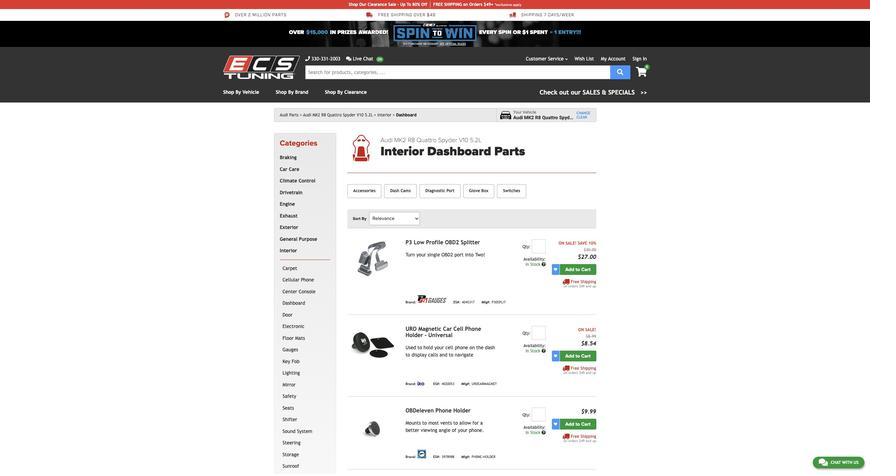 Task type: vqa. For each thing, say whether or not it's contained in the screenshot.
bottom Phone
yes



Task type: describe. For each thing, give the bounding box(es) containing it.
in for on sale!                         save 10%
[[526, 262, 529, 267]]

5.2l inside your vehicle audi mk2 r8 quattro spyder v10 5.2l
[[585, 115, 595, 120]]

shop by brand
[[276, 89, 308, 95]]

live chat link
[[346, 55, 384, 63]]

*exclusions apply link
[[495, 2, 522, 7]]

es#: for cell
[[434, 382, 441, 386]]

$8.99
[[586, 334, 597, 339]]

in stock for $27.00
[[526, 262, 542, 267]]

purchase
[[409, 42, 423, 46]]

orders
[[470, 2, 483, 7]]

1 horizontal spatial interior link
[[378, 113, 395, 117]]

0
[[646, 65, 648, 69]]

by for clearance
[[338, 89, 343, 95]]

cellular
[[283, 277, 300, 283]]

exhaust link
[[279, 210, 329, 222]]

es#3978988 - ph0ne-holder - obdeleven phone holder - mounts to most vents to allow for a better viewing angle of your phone. - obdeleven - audi bmw volkswagen mercedes benz mini porsche image
[[347, 408, 400, 447]]

audi inside your vehicle audi mk2 r8 quattro spyder v10 5.2l
[[514, 115, 523, 120]]

mk2 for audi mk2 r8 quattro spyder v10 5.2l interior dashboard parts
[[394, 136, 406, 144]]

dash cams
[[390, 188, 411, 193]]

on for $27.00
[[559, 241, 565, 246]]

braking link
[[279, 152, 329, 164]]

- inside uro magnetic car cell phone holder - universal
[[425, 332, 427, 338]]

v10 inside your vehicle audi mk2 r8 quattro spyder v10 5.2l
[[576, 115, 584, 120]]

and inside the used to hold your cell phone on the dash to display calls and to navigate
[[440, 352, 448, 358]]

audi for audi mk2 r8 quattro spyder v10 5.2l
[[303, 113, 311, 117]]

vehicle inside your vehicle audi mk2 r8 quattro spyder v10 5.2l
[[523, 110, 537, 115]]

es#: 3978988
[[434, 455, 455, 459]]

phone for cellular phone
[[301, 277, 314, 283]]

shop by vehicle
[[223, 89, 259, 95]]

gauges
[[283, 347, 298, 353]]

safety link
[[281, 391, 329, 402]]

sort
[[353, 216, 361, 221]]

shifter link
[[281, 414, 329, 426]]

over for over 2 million parts
[[235, 13, 247, 18]]

on inside the used to hold your cell phone on the dash to display calls and to navigate
[[470, 345, 475, 350]]

interior for the rightmost interior 'link'
[[378, 113, 392, 117]]

uro - corporate logo image
[[418, 382, 427, 385]]

3 availability: from the top
[[524, 425, 546, 430]]

general
[[280, 236, 298, 242]]

door link
[[281, 309, 329, 321]]

sound
[[283, 428, 296, 434]]

ph0ne-
[[472, 455, 483, 459]]

shipping 7 days/week
[[521, 13, 575, 18]]

interior subcategories element
[[280, 260, 330, 474]]

dashboard inside interior subcategories element
[[283, 300, 305, 306]]

car care
[[280, 166, 300, 172]]

3 add to wish list image from the top
[[554, 422, 558, 426]]

cart for $27.00
[[582, 266, 591, 272]]

shop our clearance sale - up to 80% off
[[349, 2, 428, 7]]

stock for $8.54
[[531, 348, 541, 353]]

orders for $27.00
[[569, 284, 578, 288]]

stock for $27.00
[[531, 262, 541, 267]]

3 add from the top
[[566, 421, 575, 427]]

shop for shop our clearance sale - up to 80% off
[[349, 2, 358, 7]]

free shipping over $49 link
[[366, 12, 436, 18]]

quattro for audi mk2 r8 quattro spyder v10 5.2l interior dashboard parts
[[417, 136, 437, 144]]

3 stock from the top
[[531, 430, 541, 435]]

on for $8.54
[[579, 327, 584, 332]]

phone.
[[469, 427, 484, 433]]

2 vertical spatial mfg#:
[[462, 455, 471, 459]]

ur0carmagnet
[[472, 382, 497, 386]]

every spin or $1 spent = 1 entry!!!
[[479, 29, 581, 36]]

off
[[422, 2, 428, 7]]

car inside category navigation element
[[280, 166, 288, 172]]

$27.00
[[578, 254, 597, 260]]

my
[[601, 56, 607, 62]]

official
[[446, 42, 457, 46]]

0 vertical spatial chat
[[363, 56, 374, 62]]

holder
[[483, 455, 496, 459]]

brand: for p3 low profile obd2 splitter
[[406, 300, 416, 304]]

$49 down $27.00
[[580, 284, 585, 288]]

$49 inside "link"
[[427, 13, 436, 18]]

add to cart for $27.00
[[566, 266, 591, 272]]

and down $8.54
[[586, 371, 592, 375]]

no purchase necessary. see official rules .
[[404, 42, 467, 46]]

shop for shop by vehicle
[[223, 89, 234, 95]]

search image
[[618, 69, 624, 75]]

0 horizontal spatial interior link
[[279, 245, 329, 257]]

obd2 for splitter
[[445, 239, 459, 246]]

dash
[[390, 188, 400, 193]]

change clear
[[577, 111, 591, 119]]

clearance for by
[[345, 89, 367, 95]]

3 orders from the top
[[569, 439, 578, 443]]

question circle image for $8.54
[[542, 349, 546, 353]]

phone image
[[305, 56, 310, 61]]

5.2l for audi mk2 r8 quattro spyder v10 5.2l
[[365, 113, 373, 117]]

r8 inside your vehicle audi mk2 r8 quattro spyder v10 5.2l
[[535, 115, 541, 120]]

audi parts link
[[280, 113, 302, 117]]

add for $27.00
[[566, 266, 575, 272]]

spin
[[499, 29, 512, 36]]

3 cart from the top
[[582, 421, 591, 427]]

wish list link
[[575, 56, 594, 62]]

shopping cart image
[[636, 67, 647, 77]]

cell
[[454, 326, 464, 332]]

free shipping on orders $49 and up for $8.54
[[564, 366, 597, 375]]

qty: for splitter
[[523, 244, 531, 249]]

on sale!                         save 10% $30.00 $27.00
[[559, 241, 597, 260]]

for
[[473, 420, 479, 426]]

shop for shop by clearance
[[325, 89, 336, 95]]

in for $9.99
[[526, 430, 529, 435]]

wish
[[575, 56, 585, 62]]

v10 for audi mk2 r8 quattro spyder v10 5.2l interior dashboard parts
[[459, 136, 469, 144]]

p3 low profile obd2 splitter
[[406, 239, 480, 246]]

cellular phone
[[283, 277, 314, 283]]

audi for audi parts
[[280, 113, 288, 117]]

shop our clearance sale - up to 80% off link
[[349, 1, 431, 8]]

switches link
[[497, 184, 526, 198]]

by right sort
[[362, 216, 367, 221]]

shipping down $8.54
[[581, 366, 597, 371]]

obdeleven phone holder
[[406, 407, 471, 414]]

accessories link
[[347, 184, 382, 198]]

category navigation element
[[274, 133, 336, 474]]

availability: for $8.54
[[524, 343, 546, 348]]

sales
[[583, 89, 600, 96]]

331-
[[321, 56, 330, 62]]

shop for shop by brand
[[276, 89, 287, 95]]

330-
[[312, 56, 321, 62]]

drivetrain link
[[279, 187, 329, 199]]

safety
[[283, 394, 296, 399]]

specials
[[609, 89, 635, 96]]

3 up from the top
[[593, 439, 597, 443]]

- inside the shop our clearance sale - up to 80% off link
[[398, 2, 399, 7]]

cart for $8.54
[[582, 353, 591, 359]]

two!
[[475, 252, 486, 257]]

330-331-2003
[[312, 56, 341, 62]]

4045317
[[462, 300, 475, 304]]

brand: for obdeleven phone holder
[[406, 455, 416, 459]]

console
[[299, 289, 316, 294]]

$49 down $9.99
[[580, 439, 585, 443]]

obd2 for port
[[442, 252, 453, 257]]

2 vertical spatial es#:
[[434, 455, 441, 459]]

car inside uro magnetic car cell phone holder - universal
[[443, 326, 452, 332]]

obdeleven - corporate logo image
[[418, 450, 427, 458]]

ecs tuning 'spin to win' contest logo image
[[394, 24, 477, 41]]

sales & specials
[[583, 89, 635, 96]]

add to cart for $8.54
[[566, 353, 591, 359]]

audi for audi mk2 r8 quattro spyder v10 5.2l interior dashboard parts
[[381, 136, 393, 144]]

3 qty: from the top
[[523, 412, 531, 417]]

magnetic
[[419, 326, 442, 332]]

3 add to cart from the top
[[566, 421, 591, 427]]

key fob
[[283, 359, 300, 364]]

your inside the used to hold your cell phone on the dash to display calls and to navigate
[[435, 345, 444, 350]]

80%
[[413, 2, 420, 7]]

change
[[577, 111, 591, 115]]

fob
[[292, 359, 300, 364]]

mirror
[[283, 382, 296, 387]]

quattro for audi mk2 r8 quattro spyder v10 5.2l
[[327, 113, 342, 117]]

your inside mounts to most vents to allow for a better viewing angle of your phone.
[[458, 427, 468, 433]]

=
[[550, 29, 553, 36]]

door
[[283, 312, 293, 318]]

mfg#: for phone
[[462, 382, 471, 386]]

carpet link
[[281, 263, 329, 274]]

3 add to cart button from the top
[[560, 419, 597, 429]]

account
[[609, 56, 626, 62]]

3 question circle image from the top
[[542, 431, 546, 435]]

list
[[587, 56, 594, 62]]

$15,000
[[306, 29, 328, 36]]

1 horizontal spatial chat
[[831, 460, 841, 465]]

control
[[299, 178, 316, 184]]

add to wish list image for $27.00
[[554, 268, 558, 271]]

interior for the leftmost interior 'link'
[[280, 248, 297, 253]]

shipping down $9.99
[[581, 434, 597, 439]]

10%
[[589, 241, 597, 246]]

car care link
[[279, 164, 329, 175]]

1 horizontal spatial dashboard
[[396, 113, 417, 117]]



Task type: locate. For each thing, give the bounding box(es) containing it.
purpose
[[299, 236, 317, 242]]

glove
[[469, 188, 480, 193]]

sale!
[[566, 241, 577, 246], [586, 327, 597, 332]]

3 in stock from the top
[[526, 430, 542, 435]]

chat left with
[[831, 460, 841, 465]]

up down $8.54
[[593, 371, 597, 375]]

- up hold
[[425, 332, 427, 338]]

clearance up the audi mk2 r8 quattro spyder v10 5.2l link
[[345, 89, 367, 95]]

1 vertical spatial free shipping on orders $49 and up
[[564, 366, 597, 375]]

over for over $15,000 in prizes
[[289, 29, 304, 36]]

2 vertical spatial add
[[566, 421, 575, 427]]

on up $8.54
[[579, 327, 584, 332]]

0 vertical spatial holder
[[406, 332, 423, 338]]

diagnostic port
[[426, 188, 455, 193]]

3978988
[[442, 455, 455, 459]]

diagnostic
[[426, 188, 445, 193]]

2 vertical spatial question circle image
[[542, 431, 546, 435]]

0 vertical spatial interior
[[378, 113, 392, 117]]

mk2 inside your vehicle audi mk2 r8 quattro spyder v10 5.2l
[[524, 115, 534, 120]]

2 vertical spatial qty:
[[523, 412, 531, 417]]

to
[[407, 2, 411, 7]]

sales & specials link
[[540, 88, 647, 97]]

2 vertical spatial availability:
[[524, 425, 546, 430]]

1 vertical spatial add
[[566, 353, 575, 359]]

gauges link
[[281, 344, 329, 356]]

1 vertical spatial add to cart button
[[560, 351, 597, 361]]

brand:
[[406, 300, 416, 304], [406, 382, 416, 386], [406, 455, 416, 459]]

1 question circle image from the top
[[542, 262, 546, 266]]

up down $9.99
[[593, 439, 597, 443]]

engine
[[280, 201, 295, 207]]

1 vertical spatial dashboard
[[428, 144, 491, 159]]

audi mk2 r8 quattro spyder v10 5.2l link
[[303, 113, 376, 117]]

0 vertical spatial obd2
[[445, 239, 459, 246]]

shop by clearance link
[[325, 89, 367, 95]]

shop by brand link
[[276, 89, 308, 95]]

0 vertical spatial add
[[566, 266, 575, 272]]

exhaust
[[280, 213, 298, 219]]

electronic link
[[281, 321, 329, 333]]

1 vertical spatial cart
[[582, 353, 591, 359]]

2 stock from the top
[[531, 348, 541, 353]]

0 vertical spatial clearance
[[368, 2, 387, 7]]

0 horizontal spatial vehicle
[[243, 89, 259, 95]]

0 vertical spatial add to cart
[[566, 266, 591, 272]]

2 brand: from the top
[[406, 382, 416, 386]]

3 free shipping on orders $49 and up from the top
[[564, 434, 597, 443]]

sale! left save
[[566, 241, 577, 246]]

r8 for audi mk2 r8 quattro spyder v10 5.2l
[[322, 113, 326, 117]]

free inside "link"
[[378, 13, 390, 18]]

2 vertical spatial brand:
[[406, 455, 416, 459]]

care
[[289, 166, 300, 172]]

up for $27.00
[[593, 284, 597, 288]]

by down ecs tuning image
[[236, 89, 241, 95]]

comments image
[[346, 56, 352, 61]]

question circle image for $27.00
[[542, 262, 546, 266]]

storage
[[283, 452, 299, 457]]

obd2
[[445, 239, 459, 246], [442, 252, 453, 257]]

add
[[566, 266, 575, 272], [566, 353, 575, 359], [566, 421, 575, 427]]

in stock for $8.54
[[526, 348, 542, 353]]

seats
[[283, 405, 294, 411]]

up down $27.00
[[593, 284, 597, 288]]

phone
[[301, 277, 314, 283], [465, 326, 481, 332], [436, 407, 452, 414]]

chat
[[363, 56, 374, 62], [831, 460, 841, 465]]

es#: left 4020053
[[434, 382, 441, 386]]

mfg#: left p30split
[[482, 300, 491, 304]]

sale! for $8.54
[[586, 327, 597, 332]]

2 free shipping on orders $49 and up from the top
[[564, 366, 597, 375]]

dashboard inside audi mk2 r8 quattro spyder v10 5.2l interior dashboard parts
[[428, 144, 491, 159]]

1 free shipping on orders $49 and up from the top
[[564, 279, 597, 288]]

0 horizontal spatial dashboard
[[283, 300, 305, 306]]

sale! inside on sale! $8.99 $8.54
[[586, 327, 597, 332]]

1 horizontal spatial vehicle
[[523, 110, 537, 115]]

None number field
[[532, 239, 546, 253], [532, 326, 546, 340], [532, 408, 546, 421], [532, 239, 546, 253], [532, 326, 546, 340], [532, 408, 546, 421]]

0 vertical spatial stock
[[531, 262, 541, 267]]

audi parts
[[280, 113, 299, 117]]

1 vertical spatial in stock
[[526, 348, 542, 353]]

obdeleven phone holder link
[[406, 407, 471, 414]]

2 add to cart button from the top
[[560, 351, 597, 361]]

on
[[559, 241, 565, 246], [579, 327, 584, 332]]

over
[[235, 13, 247, 18], [289, 29, 304, 36]]

over left the $15,000
[[289, 29, 304, 36]]

our
[[360, 2, 367, 7]]

2 vertical spatial add to cart
[[566, 421, 591, 427]]

over left 2
[[235, 13, 247, 18]]

1 vertical spatial es#:
[[434, 382, 441, 386]]

2 in stock from the top
[[526, 348, 542, 353]]

by left brand
[[288, 89, 294, 95]]

parts inside audi mk2 r8 quattro spyder v10 5.2l interior dashboard parts
[[495, 144, 525, 159]]

1 horizontal spatial phone
[[436, 407, 452, 414]]

0 vertical spatial orders
[[569, 284, 578, 288]]

0 vertical spatial add to cart button
[[560, 264, 597, 275]]

0 vertical spatial brand:
[[406, 300, 416, 304]]

universal
[[429, 332, 453, 338]]

mfg#: for splitter
[[482, 300, 491, 304]]

ecs tuning image
[[223, 56, 300, 79]]

sale! inside on sale!                         save 10% $30.00 $27.00
[[566, 241, 577, 246]]

1 horizontal spatial over
[[289, 29, 304, 36]]

your down the allow on the right of the page
[[458, 427, 468, 433]]

1 horizontal spatial v10
[[459, 136, 469, 144]]

ship
[[444, 2, 453, 7]]

spyder for audi mk2 r8 quattro spyder v10 5.2l interior dashboard parts
[[438, 136, 458, 144]]

2 vertical spatial add to cart button
[[560, 419, 597, 429]]

by up the audi mk2 r8 quattro spyder v10 5.2l link
[[338, 89, 343, 95]]

add to wish list image
[[554, 268, 558, 271], [554, 354, 558, 358], [554, 422, 558, 426]]

steering link
[[281, 437, 329, 449]]

2 up from the top
[[593, 371, 597, 375]]

0 vertical spatial on
[[559, 241, 565, 246]]

2 vertical spatial cart
[[582, 421, 591, 427]]

es#: for obd2
[[454, 300, 461, 304]]

add to wish list image for $8.54
[[554, 354, 558, 358]]

0 vertical spatial your
[[417, 252, 426, 257]]

spyder
[[343, 113, 356, 117], [560, 115, 574, 120], [438, 136, 458, 144]]

1 add to cart button from the top
[[560, 264, 597, 275]]

0 vertical spatial sale!
[[566, 241, 577, 246]]

0 horizontal spatial -
[[398, 2, 399, 7]]

0 horizontal spatial clearance
[[345, 89, 367, 95]]

&
[[602, 89, 607, 96]]

clearance for our
[[368, 2, 387, 7]]

$49 right over
[[427, 13, 436, 18]]

0 vertical spatial dashboard
[[396, 113, 417, 117]]

port
[[455, 252, 464, 257]]

r8 for audi mk2 r8 quattro spyder v10 5.2l interior dashboard parts
[[408, 136, 415, 144]]

p3 low profile obd2 splitter link
[[406, 239, 480, 246]]

change link
[[577, 111, 591, 115]]

2 horizontal spatial your
[[458, 427, 468, 433]]

2 horizontal spatial quattro
[[542, 115, 558, 120]]

up for $8.54
[[593, 371, 597, 375]]

dashboard
[[396, 113, 417, 117], [428, 144, 491, 159], [283, 300, 305, 306]]

dashboard link
[[281, 298, 329, 309]]

2 vertical spatial in stock
[[526, 430, 542, 435]]

2 add to cart from the top
[[566, 353, 591, 359]]

0 horizontal spatial v10
[[357, 113, 364, 117]]

2 question circle image from the top
[[542, 349, 546, 353]]

0 vertical spatial car
[[280, 166, 288, 172]]

sale! for $27.00
[[566, 241, 577, 246]]

holder inside uro magnetic car cell phone holder - universal
[[406, 332, 423, 338]]

0 horizontal spatial phone
[[301, 277, 314, 283]]

1 cart from the top
[[582, 266, 591, 272]]

1 add from the top
[[566, 266, 575, 272]]

0 horizontal spatial spyder
[[343, 113, 356, 117]]

1 stock from the top
[[531, 262, 541, 267]]

audi inside audi mk2 r8 quattro spyder v10 5.2l interior dashboard parts
[[381, 136, 393, 144]]

and down cell
[[440, 352, 448, 358]]

chat right live
[[363, 56, 374, 62]]

1 horizontal spatial -
[[425, 332, 427, 338]]

your right turn
[[417, 252, 426, 257]]

mk2 inside audi mk2 r8 quattro spyder v10 5.2l interior dashboard parts
[[394, 136, 406, 144]]

1 qty: from the top
[[523, 244, 531, 249]]

2 cart from the top
[[582, 353, 591, 359]]

obdeleven
[[406, 407, 434, 414]]

2 vertical spatial free shipping on orders $49 and up
[[564, 434, 597, 443]]

1 availability: from the top
[[524, 257, 546, 262]]

0 vertical spatial free shipping on orders $49 and up
[[564, 279, 597, 288]]

turn your single obd2 port into two!
[[406, 252, 486, 257]]

service
[[548, 56, 564, 62]]

stock
[[531, 262, 541, 267], [531, 348, 541, 353], [531, 430, 541, 435]]

1
[[555, 29, 557, 36]]

and down $27.00
[[586, 284, 592, 288]]

1 vertical spatial add to wish list image
[[554, 354, 558, 358]]

2 horizontal spatial 5.2l
[[585, 115, 595, 120]]

holder up used
[[406, 332, 423, 338]]

0 horizontal spatial r8
[[322, 113, 326, 117]]

qty:
[[523, 244, 531, 249], [523, 331, 531, 336], [523, 412, 531, 417]]

1 add to cart from the top
[[566, 266, 591, 272]]

add to cart button
[[560, 264, 597, 275], [560, 351, 597, 361], [560, 419, 597, 429]]

days/week
[[548, 13, 575, 18]]

2 horizontal spatial mk2
[[524, 115, 534, 120]]

0 vertical spatial parts
[[289, 113, 299, 117]]

es#: left 3978988 on the bottom of the page
[[434, 455, 441, 459]]

shipping down $27.00
[[581, 279, 597, 284]]

free shipping on orders $49 and up for $27.00
[[564, 279, 597, 288]]

phone right cell
[[465, 326, 481, 332]]

0 vertical spatial add to wish list image
[[554, 268, 558, 271]]

mirror link
[[281, 379, 329, 391]]

navigate
[[455, 352, 474, 358]]

$49 down $8.54
[[580, 371, 585, 375]]

sunroof link
[[281, 461, 329, 472]]

1 vertical spatial holder
[[454, 407, 471, 414]]

car left cell
[[443, 326, 452, 332]]

your vehicle audi mk2 r8 quattro spyder v10 5.2l
[[514, 110, 595, 120]]

1 orders from the top
[[569, 284, 578, 288]]

1 in stock from the top
[[526, 262, 542, 267]]

used to hold your cell phone on the dash to display calls and to navigate
[[406, 345, 495, 358]]

clearance right the our
[[368, 2, 387, 7]]

interior inside audi mk2 r8 quattro spyder v10 5.2l interior dashboard parts
[[381, 144, 424, 159]]

1 horizontal spatial on
[[579, 327, 584, 332]]

0 horizontal spatial chat
[[363, 56, 374, 62]]

sale! up $8.99
[[586, 327, 597, 332]]

0 horizontal spatial over
[[235, 13, 247, 18]]

1 vertical spatial sale!
[[586, 327, 597, 332]]

mfg#: left ph0ne-
[[462, 455, 471, 459]]

phone inside uro magnetic car cell phone holder - universal
[[465, 326, 481, 332]]

accessories
[[353, 188, 376, 193]]

phone up console
[[301, 277, 314, 283]]

holder up the allow on the right of the page
[[454, 407, 471, 414]]

add to cart button down $9.99
[[560, 419, 597, 429]]

es#4020053 - ur0carmagnet - uro magnetic car cell phone holder - universal - used to hold your cell phone on the dash to display calls and to navigate - uro - audi bmw volkswagen mercedes benz mini porsche image
[[347, 326, 400, 366]]

1 horizontal spatial clearance
[[368, 2, 387, 7]]

us
[[854, 460, 859, 465]]

2 add to wish list image from the top
[[554, 354, 558, 358]]

2 qty: from the top
[[523, 331, 531, 336]]

1 vertical spatial availability:
[[524, 343, 546, 348]]

add to cart button down $27.00
[[560, 264, 597, 275]]

1 horizontal spatial r8
[[408, 136, 415, 144]]

1 vertical spatial over
[[289, 29, 304, 36]]

clearance
[[368, 2, 387, 7], [345, 89, 367, 95]]

1 vertical spatial vehicle
[[523, 110, 537, 115]]

general purpose link
[[279, 233, 329, 245]]

mfg#: right 4020053
[[462, 382, 471, 386]]

to
[[576, 266, 580, 272], [418, 345, 422, 350], [406, 352, 410, 358], [449, 352, 454, 358], [576, 353, 580, 359], [423, 420, 427, 426], [454, 420, 458, 426], [576, 421, 580, 427]]

1 vertical spatial up
[[593, 371, 597, 375]]

1 add to wish list image from the top
[[554, 268, 558, 271]]

over $15,000 in prizes
[[289, 29, 357, 36]]

uro
[[406, 326, 417, 332]]

on left save
[[559, 241, 565, 246]]

brand: for uro magnetic car cell phone holder - universal
[[406, 382, 416, 386]]

on inside on sale! $8.99 $8.54
[[579, 327, 584, 332]]

0 vertical spatial -
[[398, 2, 399, 7]]

0 horizontal spatial parts
[[289, 113, 299, 117]]

add to cart down $9.99
[[566, 421, 591, 427]]

1 vertical spatial mfg#:
[[462, 382, 471, 386]]

by for vehicle
[[236, 89, 241, 95]]

vehicle down ecs tuning image
[[243, 89, 259, 95]]

car left care
[[280, 166, 288, 172]]

0 vertical spatial availability:
[[524, 257, 546, 262]]

1 vertical spatial obd2
[[442, 252, 453, 257]]

add to cart down $8.54
[[566, 353, 591, 359]]

0 vertical spatial es#:
[[454, 300, 461, 304]]

5.2l for audi mk2 r8 quattro spyder v10 5.2l interior dashboard parts
[[470, 136, 482, 144]]

$8.54
[[581, 340, 597, 347]]

cart down $27.00
[[582, 266, 591, 272]]

cart down $8.54
[[582, 353, 591, 359]]

and down $9.99
[[586, 439, 592, 443]]

spyder inside your vehicle audi mk2 r8 quattro spyder v10 5.2l
[[560, 115, 574, 120]]

phone up vents
[[436, 407, 452, 414]]

over 2 million parts link
[[223, 12, 287, 18]]

spent
[[530, 29, 548, 36]]

- left up
[[398, 2, 399, 7]]

system
[[297, 428, 313, 434]]

1 vertical spatial clearance
[[345, 89, 367, 95]]

qty: for phone
[[523, 331, 531, 336]]

2 horizontal spatial r8
[[535, 115, 541, 120]]

5.2l inside audi mk2 r8 quattro spyder v10 5.2l interior dashboard parts
[[470, 136, 482, 144]]

vehicle right "your"
[[523, 110, 537, 115]]

customer
[[526, 56, 547, 62]]

shipping left '7'
[[521, 13, 543, 18]]

2 horizontal spatial phone
[[465, 326, 481, 332]]

on inside on sale!                         save 10% $30.00 $27.00
[[559, 241, 565, 246]]

2 horizontal spatial dashboard
[[428, 144, 491, 159]]

obd2 up turn your single obd2 port into two! in the bottom of the page
[[445, 239, 459, 246]]

glove box
[[469, 188, 489, 193]]

my account link
[[601, 56, 626, 62]]

interior inside interior 'link'
[[280, 248, 297, 253]]

vents
[[441, 420, 452, 426]]

2 add from the top
[[566, 353, 575, 359]]

quattro inside audi mk2 r8 quattro spyder v10 5.2l interior dashboard parts
[[417, 136, 437, 144]]

0 horizontal spatial 5.2l
[[365, 113, 373, 117]]

general purpose
[[280, 236, 317, 242]]

add for $8.54
[[566, 353, 575, 359]]

v10 inside audi mk2 r8 quattro spyder v10 5.2l interior dashboard parts
[[459, 136, 469, 144]]

add to cart down $27.00
[[566, 266, 591, 272]]

3 brand: from the top
[[406, 455, 416, 459]]

question circle image
[[542, 262, 546, 266], [542, 349, 546, 353], [542, 431, 546, 435]]

1 up from the top
[[593, 284, 597, 288]]

free shipping on orders $49 and up down $8.54
[[564, 366, 597, 375]]

es#4045317 - p30split - p3 low profile obd2 splitter - turn your single obd2 port into two! - p3 gauges - audi bmw volkswagen mercedes benz mini porsche image
[[347, 239, 400, 279]]

box
[[482, 188, 489, 193]]

sign in
[[633, 56, 647, 62]]

$30.00
[[584, 247, 597, 252]]

center console
[[283, 289, 316, 294]]

0 vertical spatial over
[[235, 13, 247, 18]]

v10 for audi mk2 r8 quattro spyder v10 5.2l
[[357, 113, 364, 117]]

mk2 for audi mk2 r8 quattro spyder v10 5.2l
[[313, 113, 320, 117]]

0 horizontal spatial on
[[559, 241, 565, 246]]

es#: left 4045317
[[454, 300, 461, 304]]

0 vertical spatial vehicle
[[243, 89, 259, 95]]

every
[[479, 29, 497, 36]]

1 vertical spatial parts
[[495, 144, 525, 159]]

1 horizontal spatial your
[[435, 345, 444, 350]]

brand: left "p3 gauges - corporate logo"
[[406, 300, 416, 304]]

-
[[398, 2, 399, 7], [425, 332, 427, 338]]

phone for obdeleven phone holder
[[436, 407, 452, 414]]

by for brand
[[288, 89, 294, 95]]

Search text field
[[305, 65, 611, 79]]

p3
[[406, 239, 412, 246]]

obd2 left port
[[442, 252, 453, 257]]

availability: for $27.00
[[524, 257, 546, 262]]

1 vertical spatial your
[[435, 345, 444, 350]]

vehicle
[[243, 89, 259, 95], [523, 110, 537, 115]]

sale
[[388, 2, 396, 7]]

comments image
[[819, 458, 829, 466]]

quattro inside your vehicle audi mk2 r8 quattro spyder v10 5.2l
[[542, 115, 558, 120]]

audi mk2 r8 quattro spyder v10 5.2l interior dashboard parts
[[381, 136, 525, 159]]

ping
[[453, 2, 462, 7]]

0 vertical spatial phone
[[301, 277, 314, 283]]

1 horizontal spatial mk2
[[394, 136, 406, 144]]

angle
[[439, 427, 451, 433]]

p3 gauges - corporate logo image
[[418, 295, 447, 304]]

phone inside interior subcategories element
[[301, 277, 314, 283]]

add to cart button for $27.00
[[560, 264, 597, 275]]

1 vertical spatial question circle image
[[542, 349, 546, 353]]

2 availability: from the top
[[524, 343, 546, 348]]

mfg#: ur0carmagnet
[[462, 382, 497, 386]]

1 vertical spatial phone
[[465, 326, 481, 332]]

lighting
[[283, 370, 300, 376]]

add to cart button for $8.54
[[560, 351, 597, 361]]

single
[[428, 252, 440, 257]]

the
[[477, 345, 484, 350]]

your up calls
[[435, 345, 444, 350]]

0 horizontal spatial quattro
[[327, 113, 342, 117]]

0 horizontal spatial car
[[280, 166, 288, 172]]

1 vertical spatial brand:
[[406, 382, 416, 386]]

1 horizontal spatial car
[[443, 326, 452, 332]]

2 orders from the top
[[569, 371, 578, 375]]

cart down $9.99
[[582, 421, 591, 427]]

sound system link
[[281, 426, 329, 437]]

2 vertical spatial interior
[[280, 248, 297, 253]]

spyder for audi mk2 r8 quattro spyder v10 5.2l
[[343, 113, 356, 117]]

1 horizontal spatial sale!
[[586, 327, 597, 332]]

0 horizontal spatial mk2
[[313, 113, 320, 117]]

customer service
[[526, 56, 564, 62]]

exterior link
[[279, 222, 329, 233]]

r8 inside audi mk2 r8 quattro spyder v10 5.2l interior dashboard parts
[[408, 136, 415, 144]]

*exclusions
[[495, 3, 512, 6]]

add to cart button down $8.54
[[560, 351, 597, 361]]

1 brand: from the top
[[406, 300, 416, 304]]

chat with us
[[831, 460, 859, 465]]

brand: left uro - corporate logo
[[406, 382, 416, 386]]

1 vertical spatial qty:
[[523, 331, 531, 336]]

free shipping on orders $49 and up down $9.99
[[564, 434, 597, 443]]

v10
[[357, 113, 364, 117], [576, 115, 584, 120], [459, 136, 469, 144]]

spyder inside audi mk2 r8 quattro spyder v10 5.2l interior dashboard parts
[[438, 136, 458, 144]]

1 horizontal spatial spyder
[[438, 136, 458, 144]]

free shipping on orders $49 and up down $27.00
[[564, 279, 597, 288]]

in for on sale!
[[526, 348, 529, 353]]

orders for $8.54
[[569, 371, 578, 375]]

brand: left obdeleven - corporate logo
[[406, 455, 416, 459]]

0 horizontal spatial holder
[[406, 332, 423, 338]]



